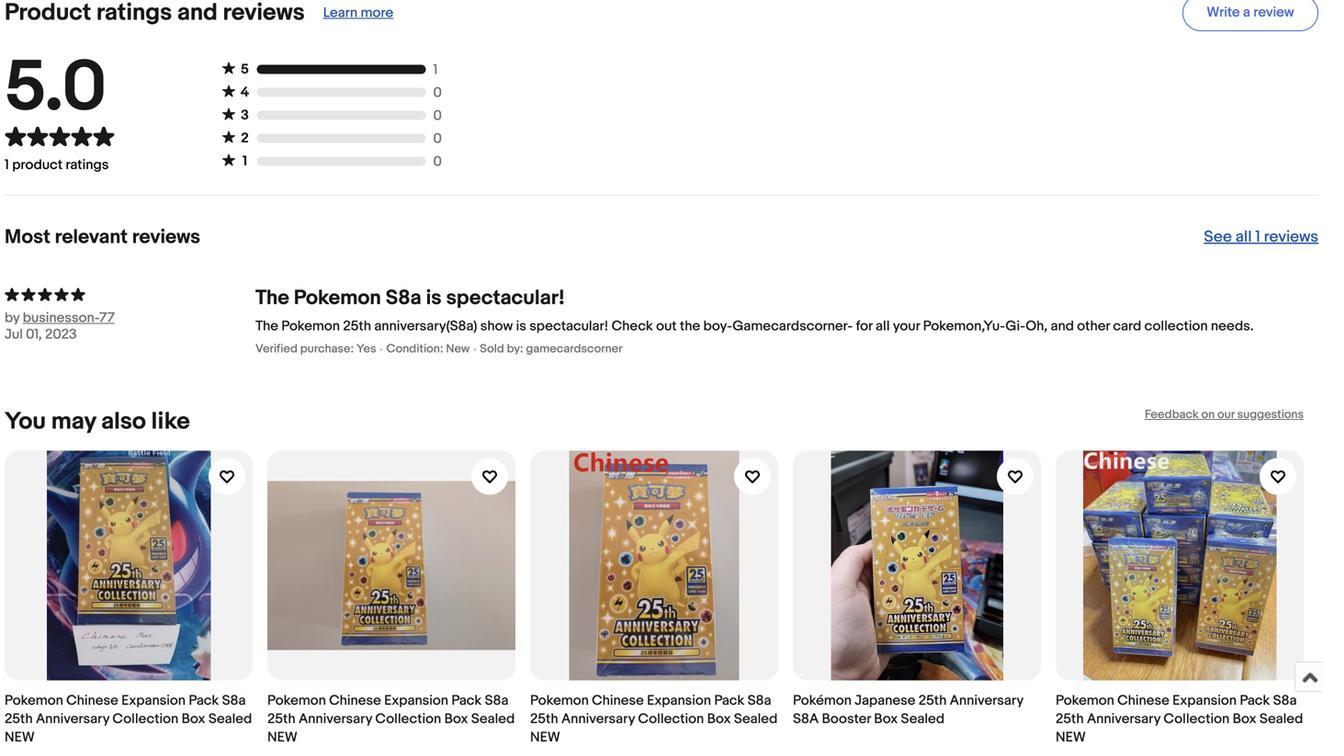 Task type: vqa. For each thing, say whether or not it's contained in the screenshot.
Used
no



Task type: describe. For each thing, give the bounding box(es) containing it.
for
[[856, 318, 873, 335]]

review
[[1254, 4, 1295, 21]]

s8a for second the pokemon chinese expansion pack s8a 25th anniversary collection box sealed new link from the right
[[748, 693, 772, 709]]

may
[[51, 408, 96, 436]]

learn more link
[[323, 5, 394, 21]]

write a review
[[1207, 4, 1295, 21]]

0 for 4
[[433, 85, 442, 101]]

box for fourth the pokemon chinese expansion pack s8a 25th anniversary collection box sealed new link from the left
[[1233, 711, 1257, 728]]

all inside the pokemon s8a is spectacular! the pokemon 25th anniversary(s8a) show is spectacular! check out the boy-gamecardscorner- for all your pokemon,yu-gi-oh, and other card collection needs.
[[876, 318, 890, 335]]

chinese for fourth the pokemon chinese expansion pack s8a 25th anniversary collection box sealed new link from the right
[[66, 693, 118, 709]]

sold by: gamecardscorner
[[480, 342, 623, 356]]

purchase:
[[300, 342, 354, 356]]

card
[[1114, 318, 1142, 335]]

4 new from the left
[[1056, 729, 1086, 746]]

chinese for second the pokemon chinese expansion pack s8a 25th anniversary collection box sealed new link from the right
[[592, 693, 644, 709]]

ratings
[[66, 157, 109, 173]]

1 pokemon chinese expansion pack s8a 25th anniversary collection box sealed new from the left
[[5, 693, 252, 746]]

by:
[[507, 342, 524, 356]]

your
[[893, 318, 920, 335]]

pack for fourth the pokemon chinese expansion pack s8a 25th anniversary collection box sealed new link from the right
[[189, 693, 219, 709]]

4 pokemon chinese expansion pack s8a 25th anniversary collection box sealed new from the left
[[1056, 693, 1304, 746]]

product
[[12, 157, 63, 173]]

1 product ratings
[[5, 157, 109, 173]]

list containing pokemon chinese expansion pack s8a 25th anniversary collection box sealed new
[[5, 436, 1319, 747]]

0 for 2
[[433, 131, 442, 147]]

also
[[101, 408, 146, 436]]

you
[[5, 408, 46, 436]]

you may also like
[[5, 408, 190, 436]]

0 horizontal spatial reviews
[[132, 225, 200, 249]]

77
[[99, 310, 115, 326]]

25th for fourth the pokemon chinese expansion pack s8a 25th anniversary collection box sealed new link from the left
[[1056, 711, 1084, 728]]

gamecardscorner-
[[733, 318, 853, 335]]

verified
[[256, 342, 298, 356]]

booster
[[822, 711, 871, 728]]

0 vertical spatial spectacular!
[[446, 286, 565, 311]]

pokemon,yu-
[[924, 318, 1006, 335]]

write a review link
[[1183, 0, 1319, 31]]

expansion for 2nd the pokemon chinese expansion pack s8a 25th anniversary collection box sealed new link from the left
[[384, 693, 449, 709]]

25th for second the pokemon chinese expansion pack s8a 25th anniversary collection box sealed new link from the right
[[530, 711, 559, 728]]

write
[[1207, 4, 1241, 21]]

1 the from the top
[[256, 286, 289, 311]]

condition:
[[387, 342, 444, 356]]

gi-
[[1006, 318, 1026, 335]]

expansion for fourth the pokemon chinese expansion pack s8a 25th anniversary collection box sealed new link from the right
[[121, 693, 186, 709]]

collection for second the pokemon chinese expansion pack s8a 25th anniversary collection box sealed new link from the right
[[638, 711, 704, 728]]

1 horizontal spatial reviews
[[1265, 228, 1319, 247]]

5.0
[[5, 46, 107, 131]]

0 vertical spatial is
[[426, 286, 442, 311]]

pokémon japanese 25th anniversary s8a booster box sealed
[[793, 693, 1024, 728]]

25th for fourth the pokemon chinese expansion pack s8a 25th anniversary collection box sealed new link from the right
[[5, 711, 33, 728]]

see
[[1205, 228, 1233, 247]]

the pokemon s8a is spectacular! the pokemon 25th anniversary(s8a) show is spectacular! check out the boy-gamecardscorner- for all your pokemon,yu-gi-oh, and other card collection needs.
[[256, 286, 1254, 335]]

4 pokemon chinese expansion pack s8a 25th anniversary collection box sealed new link from the left
[[1056, 451, 1304, 747]]

check
[[612, 318, 653, 335]]

learn
[[323, 5, 358, 21]]

feedback on our suggestions
[[1145, 408, 1304, 422]]

by
[[5, 310, 20, 326]]

5.0 out of 5 stars based on 1 product ratings image
[[5, 126, 115, 148]]

and
[[1051, 318, 1075, 335]]

most relevant reviews
[[5, 225, 200, 249]]

see all 1 reviews
[[1205, 228, 1319, 247]]

a
[[1244, 4, 1251, 21]]

like
[[151, 408, 190, 436]]

5
[[241, 61, 249, 78]]

2 new from the left
[[268, 729, 298, 746]]

yes
[[357, 342, 376, 356]]

anniversary(s8a)
[[374, 318, 478, 335]]

show
[[481, 318, 513, 335]]

feedback
[[1145, 408, 1199, 422]]

chinese for fourth the pokemon chinese expansion pack s8a 25th anniversary collection box sealed new link from the left
[[1118, 693, 1170, 709]]

our
[[1218, 408, 1235, 422]]

sold
[[480, 342, 504, 356]]



Task type: locate. For each thing, give the bounding box(es) containing it.
pack for second the pokemon chinese expansion pack s8a 25th anniversary collection box sealed new link from the right
[[715, 693, 745, 709]]

4 expansion from the left
[[1173, 693, 1237, 709]]

3 pokemon chinese expansion pack s8a 25th anniversary collection box sealed new link from the left
[[530, 451, 779, 747]]

1 box from the left
[[182, 711, 205, 728]]

1 horizontal spatial is
[[516, 318, 527, 335]]

2 pokemon chinese expansion pack s8a 25th anniversary collection box sealed new from the left
[[268, 693, 515, 746]]

oh,
[[1026, 318, 1048, 335]]

s8a
[[386, 286, 422, 311], [222, 693, 246, 709], [485, 693, 509, 709], [748, 693, 772, 709], [1274, 693, 1298, 709]]

4
[[241, 84, 249, 101]]

box
[[182, 711, 205, 728], [445, 711, 468, 728], [707, 711, 731, 728], [875, 711, 898, 728], [1233, 711, 1257, 728]]

new
[[5, 729, 35, 746], [268, 729, 298, 746], [530, 729, 560, 746], [1056, 729, 1086, 746]]

on
[[1202, 408, 1215, 422]]

the
[[680, 318, 701, 335]]

2 pack from the left
[[452, 693, 482, 709]]

businesson-
[[23, 310, 99, 326]]

expansion for fourth the pokemon chinese expansion pack s8a 25th anniversary collection box sealed new link from the left
[[1173, 693, 1237, 709]]

2 collection from the left
[[375, 711, 441, 728]]

japanese
[[855, 693, 916, 709]]

pokemon chinese expansion pack s8a 25th anniversary collection box sealed new link
[[5, 451, 253, 747], [268, 451, 516, 747], [530, 451, 779, 747], [1056, 451, 1304, 747]]

sealed for fourth the pokemon chinese expansion pack s8a 25th anniversary collection box sealed new link from the right
[[209, 711, 252, 728]]

the
[[256, 286, 289, 311], [256, 318, 278, 335]]

1 collection from the left
[[113, 711, 179, 728]]

new
[[446, 342, 470, 356]]

01,
[[26, 326, 42, 343]]

list
[[5, 436, 1319, 747]]

pack for fourth the pokemon chinese expansion pack s8a 25th anniversary collection box sealed new link from the left
[[1240, 693, 1271, 709]]

expansion
[[121, 693, 186, 709], [384, 693, 449, 709], [647, 693, 712, 709], [1173, 693, 1237, 709]]

s8a
[[793, 711, 819, 728]]

pokemon
[[294, 286, 381, 311], [281, 318, 340, 335], [5, 693, 63, 709], [268, 693, 326, 709], [530, 693, 589, 709], [1056, 693, 1115, 709]]

3 collection from the left
[[638, 711, 704, 728]]

4 sealed from the left
[[901, 711, 945, 728]]

2 expansion from the left
[[384, 693, 449, 709]]

3 new from the left
[[530, 729, 560, 746]]

25th
[[343, 318, 371, 335], [919, 693, 947, 709], [5, 711, 33, 728], [268, 711, 296, 728], [530, 711, 559, 728], [1056, 711, 1084, 728]]

gamecardscorner
[[526, 342, 623, 356]]

3 expansion from the left
[[647, 693, 712, 709]]

1 vertical spatial spectacular!
[[530, 318, 609, 335]]

25th for 2nd the pokemon chinese expansion pack s8a 25th anniversary collection box sealed new link from the left
[[268, 711, 296, 728]]

1
[[433, 62, 438, 78], [243, 153, 247, 170], [5, 157, 9, 173], [1256, 228, 1261, 247]]

needs.
[[1212, 318, 1254, 335]]

pack for 2nd the pokemon chinese expansion pack s8a 25th anniversary collection box sealed new link from the left
[[452, 693, 482, 709]]

box for second the pokemon chinese expansion pack s8a 25th anniversary collection box sealed new link from the right
[[707, 711, 731, 728]]

spectacular! up gamecardscorner
[[530, 318, 609, 335]]

3 box from the left
[[707, 711, 731, 728]]

1 vertical spatial all
[[876, 318, 890, 335]]

all right for
[[876, 318, 890, 335]]

0 horizontal spatial all
[[876, 318, 890, 335]]

3
[[241, 107, 249, 124]]

1 pokemon chinese expansion pack s8a 25th anniversary collection box sealed new link from the left
[[5, 451, 253, 747]]

4 chinese from the left
[[1118, 693, 1170, 709]]

pokémon japanese 25th anniversary s8a booster box sealed link
[[793, 451, 1042, 747]]

is
[[426, 286, 442, 311], [516, 318, 527, 335]]

25th inside the pokemon s8a is spectacular! the pokemon 25th anniversary(s8a) show is spectacular! check out the boy-gamecardscorner- for all your pokemon,yu-gi-oh, and other card collection needs.
[[343, 318, 371, 335]]

4 0 from the top
[[433, 154, 442, 170]]

1 sealed from the left
[[209, 711, 252, 728]]

see all 1 reviews link
[[1205, 228, 1319, 247]]

all right see
[[1236, 228, 1253, 247]]

3 0 from the top
[[433, 131, 442, 147]]

anniversary inside "pokémon japanese 25th anniversary s8a booster box sealed"
[[950, 693, 1024, 709]]

collection
[[1145, 318, 1208, 335]]

reviews right see
[[1265, 228, 1319, 247]]

2
[[241, 130, 249, 147]]

verified purchase: yes
[[256, 342, 376, 356]]

4 pack from the left
[[1240, 693, 1271, 709]]

more
[[361, 5, 394, 21]]

4 collection from the left
[[1164, 711, 1230, 728]]

1 horizontal spatial all
[[1236, 228, 1253, 247]]

2 box from the left
[[445, 711, 468, 728]]

sealed for 2nd the pokemon chinese expansion pack s8a 25th anniversary collection box sealed new link from the left
[[471, 711, 515, 728]]

boy-
[[704, 318, 733, 335]]

pokémon
[[793, 693, 852, 709]]

1 chinese from the left
[[66, 693, 118, 709]]

1 vertical spatial the
[[256, 318, 278, 335]]

anniversary
[[950, 693, 1024, 709], [36, 711, 109, 728], [299, 711, 372, 728], [562, 711, 635, 728], [1087, 711, 1161, 728]]

0 for 1
[[433, 154, 442, 170]]

spectacular!
[[446, 286, 565, 311], [530, 318, 609, 335]]

spectacular! up show
[[446, 286, 565, 311]]

is up the anniversary(s8a)
[[426, 286, 442, 311]]

pack
[[189, 693, 219, 709], [452, 693, 482, 709], [715, 693, 745, 709], [1240, 693, 1271, 709]]

3 pokemon chinese expansion pack s8a 25th anniversary collection box sealed new from the left
[[530, 693, 778, 746]]

s8a for fourth the pokemon chinese expansion pack s8a 25th anniversary collection box sealed new link from the left
[[1274, 693, 1298, 709]]

s8a for fourth the pokemon chinese expansion pack s8a 25th anniversary collection box sealed new link from the right
[[222, 693, 246, 709]]

0 vertical spatial all
[[1236, 228, 1253, 247]]

collection for 2nd the pokemon chinese expansion pack s8a 25th anniversary collection box sealed new link from the left
[[375, 711, 441, 728]]

4 box from the left
[[875, 711, 898, 728]]

collection for fourth the pokemon chinese expansion pack s8a 25th anniversary collection box sealed new link from the right
[[113, 711, 179, 728]]

chinese
[[66, 693, 118, 709], [329, 693, 381, 709], [592, 693, 644, 709], [1118, 693, 1170, 709]]

out
[[657, 318, 677, 335]]

jul
[[5, 326, 23, 343]]

learn more
[[323, 5, 394, 21]]

chinese for 2nd the pokemon chinese expansion pack s8a 25th anniversary collection box sealed new link from the left
[[329, 693, 381, 709]]

businesson-77 link
[[23, 310, 151, 326]]

expansion for second the pokemon chinese expansion pack s8a 25th anniversary collection box sealed new link from the right
[[647, 693, 712, 709]]

collection for fourth the pokemon chinese expansion pack s8a 25th anniversary collection box sealed new link from the left
[[1164, 711, 1230, 728]]

5 sealed from the left
[[1260, 711, 1304, 728]]

25th inside "pokémon japanese 25th anniversary s8a booster box sealed"
[[919, 693, 947, 709]]

reviews up percents of reviewers think of this product as image
[[132, 225, 200, 249]]

feedback on our suggestions link
[[1145, 408, 1304, 422]]

2023
[[45, 326, 77, 343]]

1 vertical spatial is
[[516, 318, 527, 335]]

2 0 from the top
[[433, 108, 442, 124]]

s8a for 2nd the pokemon chinese expansion pack s8a 25th anniversary collection box sealed new link from the left
[[485, 693, 509, 709]]

3 sealed from the left
[[734, 711, 778, 728]]

percents of reviewers think of this product as image
[[5, 286, 256, 302]]

2 the from the top
[[256, 318, 278, 335]]

by businesson-77 jul 01, 2023
[[5, 310, 115, 343]]

other
[[1078, 318, 1111, 335]]

5 box from the left
[[1233, 711, 1257, 728]]

1 pack from the left
[[189, 693, 219, 709]]

sealed inside "pokémon japanese 25th anniversary s8a booster box sealed"
[[901, 711, 945, 728]]

3 pack from the left
[[715, 693, 745, 709]]

0 vertical spatial the
[[256, 286, 289, 311]]

reviews
[[132, 225, 200, 249], [1265, 228, 1319, 247]]

sealed for second the pokemon chinese expansion pack s8a 25th anniversary collection box sealed new link from the right
[[734, 711, 778, 728]]

condition: new
[[387, 342, 470, 356]]

relevant
[[55, 225, 128, 249]]

s8a inside the pokemon s8a is spectacular! the pokemon 25th anniversary(s8a) show is spectacular! check out the boy-gamecardscorner- for all your pokemon,yu-gi-oh, and other card collection needs.
[[386, 286, 422, 311]]

sealed for fourth the pokemon chinese expansion pack s8a 25th anniversary collection box sealed new link from the left
[[1260, 711, 1304, 728]]

suggestions
[[1238, 408, 1304, 422]]

1 expansion from the left
[[121, 693, 186, 709]]

box for 2nd the pokemon chinese expansion pack s8a 25th anniversary collection box sealed new link from the left
[[445, 711, 468, 728]]

pokemon chinese expansion pack s8a 25th anniversary collection box sealed new
[[5, 693, 252, 746], [268, 693, 515, 746], [530, 693, 778, 746], [1056, 693, 1304, 746]]

all
[[1236, 228, 1253, 247], [876, 318, 890, 335]]

0
[[433, 85, 442, 101], [433, 108, 442, 124], [433, 131, 442, 147], [433, 154, 442, 170]]

2 chinese from the left
[[329, 693, 381, 709]]

box for fourth the pokemon chinese expansion pack s8a 25th anniversary collection box sealed new link from the right
[[182, 711, 205, 728]]

3 chinese from the left
[[592, 693, 644, 709]]

2 pokemon chinese expansion pack s8a 25th anniversary collection box sealed new link from the left
[[268, 451, 516, 747]]

sealed
[[209, 711, 252, 728], [471, 711, 515, 728], [734, 711, 778, 728], [901, 711, 945, 728], [1260, 711, 1304, 728]]

1 new from the left
[[5, 729, 35, 746]]

1 0 from the top
[[433, 85, 442, 101]]

0 horizontal spatial is
[[426, 286, 442, 311]]

2 sealed from the left
[[471, 711, 515, 728]]

0 for 3
[[433, 108, 442, 124]]

most
[[5, 225, 50, 249]]

collection
[[113, 711, 179, 728], [375, 711, 441, 728], [638, 711, 704, 728], [1164, 711, 1230, 728]]

box inside "pokémon japanese 25th anniversary s8a booster box sealed"
[[875, 711, 898, 728]]

is up by:
[[516, 318, 527, 335]]



